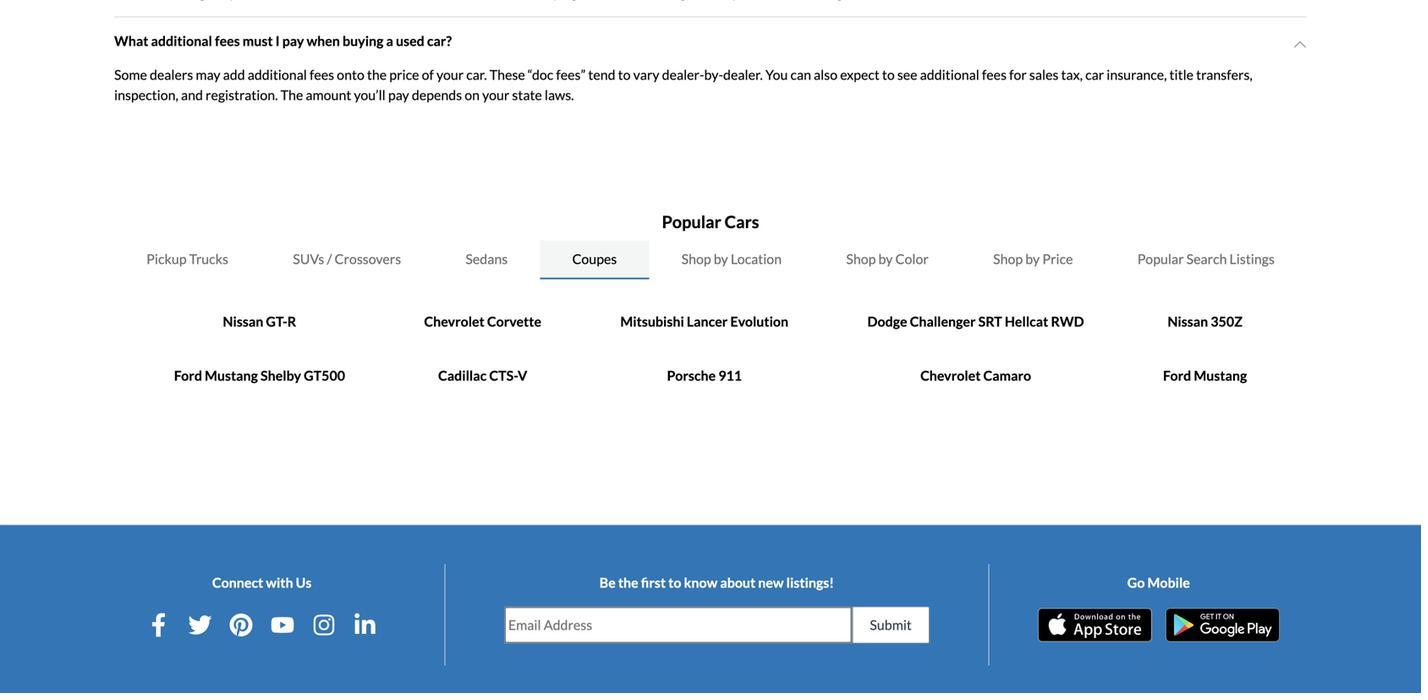 Task type: locate. For each thing, give the bounding box(es) containing it.
1 vertical spatial popular
[[1138, 251, 1184, 267]]

0 vertical spatial pay
[[282, 33, 304, 49]]

by for color
[[879, 251, 893, 267]]

crossovers
[[335, 251, 401, 267]]

fees up amount
[[310, 66, 334, 83]]

for
[[1009, 66, 1027, 83]]

rwd
[[1051, 313, 1084, 330]]

mitsubishi lancer evolution
[[621, 313, 789, 330]]

lancer
[[687, 313, 728, 330]]

gt-
[[266, 313, 287, 330]]

0 horizontal spatial ford
[[174, 368, 202, 384]]

911
[[718, 368, 742, 384]]

pay inside dropdown button
[[282, 33, 304, 49]]

shop by color
[[846, 251, 929, 267]]

fees left for
[[982, 66, 1007, 83]]

title
[[1170, 66, 1194, 83]]

by left price
[[1026, 251, 1040, 267]]

popular left search
[[1138, 251, 1184, 267]]

by left location
[[714, 251, 728, 267]]

youtube image
[[271, 614, 294, 637]]

to right the first on the left
[[669, 575, 681, 591]]

1 horizontal spatial ford
[[1163, 368, 1191, 384]]

popular
[[662, 212, 722, 232], [1138, 251, 1184, 267]]

mustang down 350z
[[1194, 368, 1247, 384]]

2 mustang from the left
[[1194, 368, 1247, 384]]

dodge
[[868, 313, 907, 330]]

chevrolet corvette
[[424, 313, 541, 330]]

tend
[[588, 66, 616, 83]]

connect with us
[[212, 575, 312, 591]]

the
[[281, 87, 303, 103]]

nissan for nissan gt-r
[[223, 313, 263, 330]]

shop down popular cars
[[682, 251, 711, 267]]

mustang left shelby on the bottom of page
[[205, 368, 258, 384]]

0 vertical spatial the
[[367, 66, 387, 83]]

first
[[641, 575, 666, 591]]

may
[[196, 66, 220, 83]]

0 horizontal spatial fees
[[215, 33, 240, 49]]

vary
[[633, 66, 660, 83]]

sales
[[1030, 66, 1059, 83]]

chevrolet camaro
[[921, 368, 1031, 384]]

1 vertical spatial pay
[[388, 87, 409, 103]]

get it on google play image
[[1166, 609, 1280, 643]]

1 vertical spatial the
[[618, 575, 638, 591]]

fees"
[[556, 66, 586, 83]]

about
[[720, 575, 756, 591]]

insurance,
[[1107, 66, 1167, 83]]

a
[[386, 33, 393, 49]]

1 horizontal spatial mustang
[[1194, 368, 1247, 384]]

3 by from the left
[[1026, 251, 1040, 267]]

car
[[1086, 66, 1104, 83]]

shop by location
[[682, 251, 782, 267]]

0 horizontal spatial chevrolet
[[424, 313, 485, 330]]

shop left color
[[846, 251, 876, 267]]

0 vertical spatial chevrolet
[[424, 313, 485, 330]]

mitsubishi lancer evolution link
[[621, 313, 789, 330]]

mustang for ford mustang
[[1194, 368, 1247, 384]]

of
[[422, 66, 434, 83]]

by-
[[704, 66, 723, 83]]

additional right see
[[920, 66, 980, 83]]

shop for shop by price
[[993, 251, 1023, 267]]

0 vertical spatial your
[[437, 66, 464, 83]]

chevrolet down challenger
[[921, 368, 981, 384]]

shop
[[682, 251, 711, 267], [846, 251, 876, 267], [993, 251, 1023, 267]]

mustang
[[205, 368, 258, 384], [1194, 368, 1247, 384]]

buying
[[343, 33, 384, 49]]

know
[[684, 575, 718, 591]]

shop for shop by location
[[682, 251, 711, 267]]

chevrolet
[[424, 313, 485, 330], [921, 368, 981, 384]]

transfers,
[[1196, 66, 1253, 83]]

additional up dealers
[[151, 33, 212, 49]]

popular for popular cars
[[662, 212, 722, 232]]

2 horizontal spatial shop
[[993, 251, 1023, 267]]

2 shop from the left
[[846, 251, 876, 267]]

new
[[758, 575, 784, 591]]

ford for ford mustang shelby gt500
[[174, 368, 202, 384]]

0 horizontal spatial shop
[[682, 251, 711, 267]]

pay inside "some dealers may add additional fees onto the price of your car. these "doc fees" tend to vary dealer-by-dealer. you can also expect to see additional fees for sales tax, car insurance, title transfers, inspection, and registration. the amount you'll pay depends on your state laws."
[[388, 87, 409, 103]]

trucks
[[189, 251, 228, 267]]

to
[[618, 66, 631, 83], [882, 66, 895, 83], [669, 575, 681, 591]]

evolution
[[731, 313, 789, 330]]

1 horizontal spatial shop
[[846, 251, 876, 267]]

1 horizontal spatial by
[[879, 251, 893, 267]]

location
[[731, 251, 782, 267]]

1 ford from the left
[[174, 368, 202, 384]]

1 horizontal spatial popular
[[1138, 251, 1184, 267]]

3 shop from the left
[[993, 251, 1023, 267]]

to left vary on the top left
[[618, 66, 631, 83]]

1 horizontal spatial fees
[[310, 66, 334, 83]]

nissan left 350z
[[1168, 313, 1208, 330]]

1 vertical spatial your
[[482, 87, 510, 103]]

0 horizontal spatial the
[[367, 66, 387, 83]]

hellcat
[[1005, 313, 1049, 330]]

by for location
[[714, 251, 728, 267]]

your right of
[[437, 66, 464, 83]]

can
[[791, 66, 811, 83]]

chevrolet up cadillac
[[424, 313, 485, 330]]

additional up the the
[[248, 66, 307, 83]]

cadillac cts-v
[[438, 368, 527, 384]]

mobile
[[1148, 575, 1190, 591]]

us
[[296, 575, 312, 591]]

1 horizontal spatial nissan
[[1168, 313, 1208, 330]]

sedans
[[466, 251, 508, 267]]

nissan
[[223, 313, 263, 330], [1168, 313, 1208, 330]]

1 mustang from the left
[[205, 368, 258, 384]]

1 horizontal spatial chevrolet
[[921, 368, 981, 384]]

nissan 350z
[[1168, 313, 1243, 330]]

pay
[[282, 33, 304, 49], [388, 87, 409, 103]]

2 horizontal spatial by
[[1026, 251, 1040, 267]]

nissan gt-r link
[[223, 313, 296, 330]]

ford
[[174, 368, 202, 384], [1163, 368, 1191, 384]]

"doc
[[528, 66, 554, 83]]

the up you'll
[[367, 66, 387, 83]]

0 horizontal spatial to
[[618, 66, 631, 83]]

go
[[1128, 575, 1145, 591]]

0 vertical spatial popular
[[662, 212, 722, 232]]

popular for popular search listings
[[1138, 251, 1184, 267]]

0 horizontal spatial additional
[[151, 33, 212, 49]]

the right be
[[618, 575, 638, 591]]

2 by from the left
[[879, 251, 893, 267]]

twitter image
[[188, 614, 212, 637]]

pay down price at left top
[[388, 87, 409, 103]]

the
[[367, 66, 387, 83], [618, 575, 638, 591]]

camaro
[[984, 368, 1031, 384]]

pay right i
[[282, 33, 304, 49]]

0 horizontal spatial pay
[[282, 33, 304, 49]]

0 horizontal spatial nissan
[[223, 313, 263, 330]]

depends
[[412, 87, 462, 103]]

also
[[814, 66, 838, 83]]

dealers
[[150, 66, 193, 83]]

2 nissan from the left
[[1168, 313, 1208, 330]]

submit button
[[852, 607, 930, 644]]

fees
[[215, 33, 240, 49], [310, 66, 334, 83], [982, 66, 1007, 83]]

0 horizontal spatial by
[[714, 251, 728, 267]]

0 horizontal spatial popular
[[662, 212, 722, 232]]

1 nissan from the left
[[223, 313, 263, 330]]

by for price
[[1026, 251, 1040, 267]]

to left see
[[882, 66, 895, 83]]

0 horizontal spatial mustang
[[205, 368, 258, 384]]

linkedin image
[[353, 614, 377, 637]]

1 horizontal spatial your
[[482, 87, 510, 103]]

additional
[[151, 33, 212, 49], [248, 66, 307, 83], [920, 66, 980, 83]]

cars
[[725, 212, 759, 232]]

2 ford from the left
[[1163, 368, 1191, 384]]

car.
[[466, 66, 487, 83]]

cadillac cts-v link
[[438, 368, 527, 384]]

1 vertical spatial chevrolet
[[921, 368, 981, 384]]

popular left cars
[[662, 212, 722, 232]]

fees left must
[[215, 33, 240, 49]]

with
[[266, 575, 293, 591]]

by left color
[[879, 251, 893, 267]]

these
[[490, 66, 525, 83]]

1 by from the left
[[714, 251, 728, 267]]

shop left price
[[993, 251, 1023, 267]]

instagram image
[[312, 614, 336, 637]]

1 horizontal spatial pay
[[388, 87, 409, 103]]

dodge challenger srt hellcat rwd link
[[868, 313, 1084, 330]]

laws.
[[545, 87, 574, 103]]

nissan left gt-
[[223, 313, 263, 330]]

1 horizontal spatial additional
[[248, 66, 307, 83]]

2 horizontal spatial to
[[882, 66, 895, 83]]

1 shop from the left
[[682, 251, 711, 267]]

your down these
[[482, 87, 510, 103]]



Task type: vqa. For each thing, say whether or not it's contained in the screenshot.
- in the 2021 Mazda CX-30 Price Analysis 1,446 listings: $15,891 - $31,999
no



Task type: describe. For each thing, give the bounding box(es) containing it.
pickup trucks
[[146, 251, 228, 267]]

inspection,
[[114, 87, 178, 103]]

/
[[327, 251, 332, 267]]

nissan gt-r
[[223, 313, 296, 330]]

you'll
[[354, 87, 386, 103]]

additional inside dropdown button
[[151, 33, 212, 49]]

on
[[465, 87, 480, 103]]

fees inside dropdown button
[[215, 33, 240, 49]]

tax,
[[1061, 66, 1083, 83]]

cadillac
[[438, 368, 487, 384]]

state
[[512, 87, 542, 103]]

2 horizontal spatial fees
[[982, 66, 1007, 83]]

nissan 350z link
[[1168, 313, 1243, 330]]

price
[[1043, 251, 1073, 267]]

dealer.
[[723, 66, 763, 83]]

the inside "some dealers may add additional fees onto the price of your car. these "doc fees" tend to vary dealer-by-dealer. you can also expect to see additional fees for sales tax, car insurance, title transfers, inspection, and registration. the amount you'll pay depends on your state laws."
[[367, 66, 387, 83]]

facebook image
[[147, 614, 171, 637]]

when
[[307, 33, 340, 49]]

connect
[[212, 575, 263, 591]]

amount
[[306, 87, 351, 103]]

car?
[[427, 33, 452, 49]]

suvs / crossovers
[[293, 251, 401, 267]]

i
[[275, 33, 280, 49]]

porsche
[[667, 368, 716, 384]]

corvette
[[487, 313, 541, 330]]

shop by price
[[993, 251, 1073, 267]]

expect
[[840, 66, 880, 83]]

you
[[766, 66, 788, 83]]

0 horizontal spatial your
[[437, 66, 464, 83]]

srt
[[979, 313, 1002, 330]]

ford mustang
[[1163, 368, 1247, 384]]

chevrolet for chevrolet corvette
[[424, 313, 485, 330]]

2 horizontal spatial additional
[[920, 66, 980, 83]]

must
[[243, 33, 273, 49]]

gt500
[[304, 368, 345, 384]]

shop for shop by color
[[846, 251, 876, 267]]

1 horizontal spatial the
[[618, 575, 638, 591]]

what additional fees must i pay when buying a used car? button
[[114, 17, 1307, 65]]

ford mustang link
[[1163, 368, 1247, 384]]

submit
[[870, 617, 912, 634]]

some dealers may add additional fees onto the price of your car. these "doc fees" tend to vary dealer-by-dealer. you can also expect to see additional fees for sales tax, car insurance, title transfers, inspection, and registration. the amount you'll pay depends on your state laws.
[[114, 66, 1253, 103]]

see
[[898, 66, 918, 83]]

suvs
[[293, 251, 324, 267]]

dodge challenger srt hellcat rwd
[[868, 313, 1084, 330]]

dealer-
[[662, 66, 704, 83]]

onto
[[337, 66, 365, 83]]

popular cars
[[662, 212, 759, 232]]

go mobile
[[1128, 575, 1190, 591]]

mustang for ford mustang shelby gt500
[[205, 368, 258, 384]]

cts-
[[489, 368, 518, 384]]

some
[[114, 66, 147, 83]]

porsche 911
[[667, 368, 742, 384]]

350z
[[1211, 313, 1243, 330]]

mitsubishi
[[621, 313, 684, 330]]

ford mustang shelby gt500 link
[[174, 368, 345, 384]]

1 horizontal spatial to
[[669, 575, 681, 591]]

coupes
[[572, 251, 617, 267]]

be the first to know about new listings!
[[600, 575, 834, 591]]

search
[[1187, 251, 1227, 267]]

download on the app store image
[[1038, 609, 1152, 643]]

listings!
[[787, 575, 834, 591]]

chevrolet corvette link
[[424, 313, 541, 330]]

pinterest image
[[229, 614, 253, 637]]

add
[[223, 66, 245, 83]]

ford for ford mustang
[[1163, 368, 1191, 384]]

Email Address email field
[[505, 608, 851, 643]]

challenger
[[910, 313, 976, 330]]

r
[[287, 313, 296, 330]]

nissan for nissan 350z
[[1168, 313, 1208, 330]]

be
[[600, 575, 616, 591]]

what
[[114, 33, 148, 49]]

color
[[896, 251, 929, 267]]

registration.
[[206, 87, 278, 103]]

porsche 911 link
[[667, 368, 742, 384]]

listings
[[1230, 251, 1275, 267]]

popular search listings
[[1138, 251, 1275, 267]]

v
[[518, 368, 527, 384]]

chevron down image
[[1294, 38, 1307, 51]]

price
[[389, 66, 419, 83]]

used
[[396, 33, 424, 49]]

ford mustang shelby gt500
[[174, 368, 345, 384]]

what additional fees must i pay when buying a used car?
[[114, 33, 452, 49]]

chevrolet for chevrolet camaro
[[921, 368, 981, 384]]

shelby
[[261, 368, 301, 384]]



